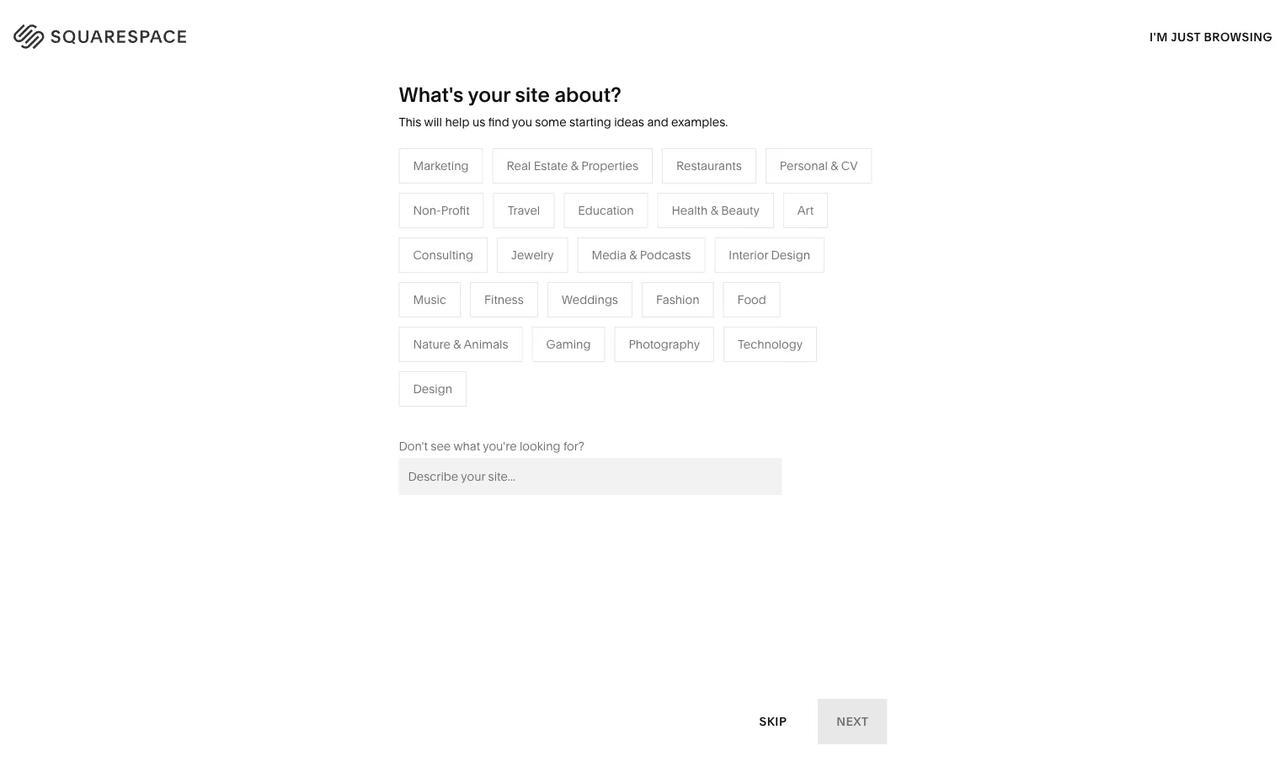 Task type: vqa. For each thing, say whether or not it's contained in the screenshot.
what
yes



Task type: describe. For each thing, give the bounding box(es) containing it.
Non-Profit radio
[[399, 193, 484, 228]]

ideas
[[614, 115, 644, 129]]

Travel radio
[[493, 193, 554, 228]]

professional services link
[[419, 260, 553, 274]]

get
[[1028, 132, 1049, 148]]

whether you need a portfolio website, an online store, or a personal blog, you can use squarespace's customizable and responsive website templates to get started.
[[817, 100, 1201, 148]]

i'm just browsing
[[1150, 29, 1273, 44]]

events link
[[596, 310, 650, 325]]

find
[[488, 115, 509, 129]]

photography
[[629, 337, 700, 351]]

your
[[468, 82, 510, 107]]

music
[[413, 293, 446, 307]]

nature inside 'radio'
[[413, 337, 451, 351]]

events
[[596, 310, 633, 325]]

site
[[515, 82, 550, 107]]

2 horizontal spatial you
[[911, 116, 935, 132]]

non-profit
[[413, 203, 470, 218]]

Jewelry radio
[[497, 237, 568, 273]]

cv
[[841, 159, 858, 173]]

personal
[[817, 116, 873, 132]]

1 horizontal spatial real
[[596, 361, 621, 375]]

1 vertical spatial non-
[[497, 310, 525, 325]]

Art radio
[[783, 193, 828, 228]]

need
[[901, 100, 934, 116]]

don't
[[399, 439, 428, 453]]

profit
[[441, 203, 470, 218]]

& right "health"
[[711, 203, 718, 218]]

fashion inside option
[[656, 293, 700, 307]]

personal
[[780, 159, 828, 173]]

media & podcasts link
[[596, 285, 712, 299]]

can
[[938, 116, 961, 132]]

interior design
[[729, 248, 810, 262]]

whether
[[817, 100, 872, 116]]

lusaka element
[[465, 576, 821, 767]]

& down home & decor
[[814, 260, 822, 274]]

Food radio
[[723, 282, 781, 317]]

weddings link
[[596, 335, 670, 350]]

ease.
[[268, 133, 375, 186]]

real estate & properties link
[[596, 361, 745, 375]]

personal & cv
[[780, 159, 858, 173]]

squarespace's
[[991, 116, 1085, 132]]

home
[[774, 234, 808, 249]]

1 vertical spatial media & podcasts
[[596, 285, 696, 299]]

Technology radio
[[724, 327, 817, 362]]

Interior Design radio
[[715, 237, 825, 273]]

1 horizontal spatial properties
[[671, 361, 728, 375]]

health & beauty
[[672, 203, 760, 218]]

examples.
[[671, 115, 728, 129]]

don't see what you're looking for?
[[399, 439, 584, 453]]

0 vertical spatial nature & animals
[[774, 260, 869, 274]]

properties inside real estate & properties option
[[581, 159, 638, 173]]

1 horizontal spatial animals
[[825, 260, 869, 274]]

entertainment link
[[419, 361, 514, 375]]

real estate & properties inside option
[[507, 159, 638, 173]]

& right home on the right top
[[811, 234, 819, 249]]

pazari element
[[878, 576, 1234, 767]]

lusaka image
[[465, 576, 821, 767]]

1 vertical spatial food
[[419, 335, 447, 350]]

1 vertical spatial weddings
[[596, 335, 653, 350]]

customizable
[[1088, 116, 1174, 132]]

0 vertical spatial design
[[771, 248, 810, 262]]

local
[[419, 285, 449, 299]]

technology
[[738, 337, 803, 351]]

education
[[578, 203, 634, 218]]

community & non-profits
[[419, 310, 559, 325]]

i'm just browsing link
[[1150, 13, 1273, 60]]

website
[[890, 132, 941, 148]]

and inside what's your site about? this will help us find you some starting ideas and examples.
[[647, 115, 668, 129]]

fitness link
[[774, 285, 830, 299]]

just
[[1171, 29, 1201, 44]]

Fashion radio
[[642, 282, 714, 317]]

home & decor
[[774, 234, 856, 249]]

Design radio
[[399, 371, 467, 407]]

restaurants inside radio
[[676, 159, 742, 173]]

Education radio
[[564, 193, 648, 228]]

jewelry
[[511, 248, 554, 262]]

browsing
[[1204, 29, 1273, 44]]

or
[[1163, 100, 1177, 116]]

restaurants link
[[596, 260, 679, 274]]

make
[[51, 91, 162, 143]]

travel inside radio
[[508, 203, 540, 218]]

you inside what's your site about? this will help us find you some starting ideas and examples.
[[512, 115, 532, 129]]

health
[[672, 203, 708, 218]]

to
[[1011, 132, 1024, 148]]

1 a from the left
[[937, 100, 945, 116]]

skip
[[759, 715, 787, 729]]

& inside option
[[571, 159, 579, 173]]

0 vertical spatial nature
[[774, 260, 812, 274]]

Weddings radio
[[547, 282, 633, 317]]

fashion link
[[419, 234, 479, 249]]

professional
[[419, 260, 486, 274]]

1 vertical spatial real estate & properties
[[596, 361, 728, 375]]

blog,
[[876, 116, 909, 132]]

squarespace logo image
[[34, 21, 206, 46]]

food link
[[419, 335, 464, 350]]



Task type: locate. For each thing, give the bounding box(es) containing it.
an
[[1062, 100, 1078, 116]]

media & podcasts
[[592, 248, 691, 262], [596, 285, 696, 299]]

0 horizontal spatial properties
[[581, 159, 638, 173]]

1 horizontal spatial restaurants
[[676, 159, 742, 173]]

and right 'ideas'
[[647, 115, 668, 129]]

nature down community
[[413, 337, 451, 351]]

i'm
[[1150, 29, 1168, 44]]

you left the can
[[911, 116, 935, 132]]

beauty
[[721, 203, 760, 218]]

1 vertical spatial design
[[413, 382, 452, 396]]

food down community
[[419, 335, 447, 350]]

travel up jewelry
[[508, 203, 540, 218]]

media & podcasts inside radio
[[592, 248, 691, 262]]

0 vertical spatial media
[[592, 248, 627, 262]]

0 vertical spatial podcasts
[[640, 248, 691, 262]]

home & decor link
[[774, 234, 872, 249]]

estate
[[534, 159, 568, 173], [624, 361, 658, 375]]

marketing
[[413, 159, 469, 173]]

1 horizontal spatial fashion
[[656, 293, 700, 307]]

store,
[[1124, 100, 1160, 116]]

0 vertical spatial animals
[[825, 260, 869, 274]]

fitness up community & non-profits link
[[484, 293, 524, 307]]

podcasts inside media & podcasts radio
[[640, 248, 691, 262]]

0 horizontal spatial nature & animals
[[413, 337, 508, 351]]

real
[[507, 159, 531, 173], [596, 361, 621, 375]]

0 vertical spatial properties
[[581, 159, 638, 173]]

0 vertical spatial weddings
[[562, 293, 618, 307]]

& left cv
[[831, 159, 838, 173]]

Marketing radio
[[399, 148, 483, 183]]

& inside 'radio'
[[453, 337, 461, 351]]

0 horizontal spatial you
[[512, 115, 532, 129]]

Photography radio
[[614, 327, 714, 362]]

nature & animals
[[774, 260, 869, 274], [413, 337, 508, 351]]

local business
[[419, 285, 501, 299]]

1 horizontal spatial and
[[1177, 116, 1201, 132]]

entertainment
[[419, 361, 497, 375]]

you're
[[483, 439, 517, 453]]

community
[[419, 310, 483, 325]]

next
[[837, 715, 869, 729]]

started.
[[1052, 132, 1101, 148]]

Fitness radio
[[470, 282, 538, 317]]

travel down education
[[596, 234, 629, 249]]

0 horizontal spatial design
[[413, 382, 452, 396]]

template
[[254, 91, 435, 143]]

what's your site about? this will help us find you some starting ideas and examples.
[[399, 82, 728, 129]]

consulting
[[413, 248, 473, 262]]

Restaurants radio
[[662, 148, 756, 183]]

real down weddings "link"
[[596, 361, 621, 375]]

real up travel radio
[[507, 159, 531, 173]]

1 vertical spatial animals
[[464, 337, 508, 351]]

0 vertical spatial real
[[507, 159, 531, 173]]

food inside option
[[737, 293, 766, 307]]

nature
[[774, 260, 812, 274], [413, 337, 451, 351]]

online
[[1081, 100, 1121, 116]]

weddings inside option
[[562, 293, 618, 307]]

1 horizontal spatial travel
[[596, 234, 629, 249]]

portfolio
[[948, 100, 1003, 116]]

Don't see what you're looking for? field
[[399, 458, 782, 495]]

Health & Beauty radio
[[657, 193, 774, 228]]

see
[[431, 439, 451, 453]]

us
[[472, 115, 485, 129]]

0 vertical spatial real estate & properties
[[507, 159, 638, 173]]

0 horizontal spatial a
[[937, 100, 945, 116]]

media up events
[[596, 285, 631, 299]]

gaming
[[546, 337, 591, 351]]

a right need
[[937, 100, 945, 116]]

weddings up events
[[562, 293, 618, 307]]

0 horizontal spatial non-
[[413, 203, 441, 218]]

1 horizontal spatial estate
[[624, 361, 658, 375]]

properties down photography
[[671, 361, 728, 375]]

Media & Podcasts radio
[[577, 237, 705, 273]]

nature & animals down home & decor link
[[774, 260, 869, 274]]

1 horizontal spatial fitness
[[774, 285, 814, 299]]

Nature & Animals radio
[[399, 327, 523, 362]]

weddings down the events link
[[596, 335, 653, 350]]

media inside media & podcasts radio
[[592, 248, 627, 262]]

1 horizontal spatial non-
[[497, 310, 525, 325]]

1 horizontal spatial food
[[737, 293, 766, 307]]

make any template yours with ease.
[[51, 91, 444, 186]]

some
[[535, 115, 566, 129]]

estate inside option
[[534, 159, 568, 173]]

you
[[874, 100, 898, 116], [512, 115, 532, 129], [911, 116, 935, 132]]

restaurants
[[676, 159, 742, 173], [596, 260, 662, 274]]

non- up fashion link
[[413, 203, 441, 218]]

what
[[453, 439, 480, 453]]

0 horizontal spatial travel
[[508, 203, 540, 218]]

with
[[173, 133, 258, 186]]

animals down decor
[[825, 260, 869, 274]]

& down business
[[486, 310, 494, 325]]

real estate & properties down photography
[[596, 361, 728, 375]]

media
[[592, 248, 627, 262], [596, 285, 631, 299]]

0 horizontal spatial and
[[647, 115, 668, 129]]

0 vertical spatial non-
[[413, 203, 441, 218]]

help
[[445, 115, 470, 129]]

1 horizontal spatial nature & animals
[[774, 260, 869, 274]]

& up media & podcasts "link"
[[629, 248, 637, 262]]

1 vertical spatial estate
[[624, 361, 658, 375]]

profits
[[525, 310, 559, 325]]

fitness
[[774, 285, 814, 299], [484, 293, 524, 307]]

yours
[[51, 133, 164, 186]]

about?
[[555, 82, 621, 107]]

podcasts up media & podcasts "link"
[[640, 248, 691, 262]]

1 vertical spatial properties
[[671, 361, 728, 375]]

nature & animals up entertainment
[[413, 337, 508, 351]]

1 vertical spatial nature
[[413, 337, 451, 351]]

looking
[[520, 439, 561, 453]]

podcasts down the restaurants link
[[645, 285, 696, 299]]

2 a from the left
[[1180, 100, 1187, 116]]

1 horizontal spatial a
[[1180, 100, 1187, 116]]

will
[[424, 115, 442, 129]]

non- inside radio
[[413, 203, 441, 218]]

0 horizontal spatial fitness
[[484, 293, 524, 307]]

1 vertical spatial nature & animals
[[413, 337, 508, 351]]

1 vertical spatial travel
[[596, 234, 629, 249]]

templates
[[944, 132, 1008, 148]]

this
[[399, 115, 421, 129]]

0 vertical spatial fashion
[[419, 234, 462, 249]]

any
[[172, 91, 244, 143]]

0 vertical spatial food
[[737, 293, 766, 307]]

you right find
[[512, 115, 532, 129]]

nature & animals link
[[774, 260, 886, 274]]

animals inside 'radio'
[[464, 337, 508, 351]]

Music radio
[[399, 282, 461, 317]]

pazari image
[[878, 576, 1234, 767]]

estate down weddings "link"
[[624, 361, 658, 375]]

media down education option
[[592, 248, 627, 262]]

1 horizontal spatial you
[[874, 100, 898, 116]]

1 vertical spatial fashion
[[656, 293, 700, 307]]

1 vertical spatial media
[[596, 285, 631, 299]]

Personal & CV radio
[[765, 148, 872, 183]]

squarespace logo link
[[34, 21, 277, 46]]

0 horizontal spatial fashion
[[419, 234, 462, 249]]

0 horizontal spatial estate
[[534, 159, 568, 173]]

business
[[451, 285, 501, 299]]

& down the restaurants link
[[634, 285, 642, 299]]

Real Estate & Properties radio
[[492, 148, 653, 183]]

decor
[[822, 234, 856, 249]]

food
[[737, 293, 766, 307], [419, 335, 447, 350]]

0 vertical spatial media & podcasts
[[592, 248, 691, 262]]

Gaming radio
[[532, 327, 605, 362]]

1 horizontal spatial nature
[[774, 260, 812, 274]]

starting
[[569, 115, 611, 129]]

0 horizontal spatial restaurants
[[596, 260, 662, 274]]

fashion up professional
[[419, 234, 462, 249]]

fitness down nature & animals link
[[774, 285, 814, 299]]

responsive
[[817, 132, 887, 148]]

and inside whether you need a portfolio website, an online store, or a personal blog, you can use squarespace's customizable and responsive website templates to get started.
[[1177, 116, 1201, 132]]

0 vertical spatial travel
[[508, 203, 540, 218]]

use
[[965, 116, 988, 132]]

animals down community & non-profits on the left of the page
[[464, 337, 508, 351]]

0 horizontal spatial real
[[507, 159, 531, 173]]

what's
[[399, 82, 464, 107]]

0 vertical spatial restaurants
[[676, 159, 742, 173]]

and
[[647, 115, 668, 129], [1177, 116, 1201, 132]]

1 vertical spatial podcasts
[[645, 285, 696, 299]]

travel
[[508, 203, 540, 218], [596, 234, 629, 249]]

fitness inside option
[[484, 293, 524, 307]]

real estate & properties down 'starting'
[[507, 159, 638, 173]]

travel link
[[596, 234, 646, 249]]

food down interior
[[737, 293, 766, 307]]

& up entertainment
[[453, 337, 461, 351]]

estate down some
[[534, 159, 568, 173]]

community & non-profits link
[[419, 310, 576, 325]]

& down photography
[[661, 361, 668, 375]]

media & podcasts down the restaurants link
[[596, 285, 696, 299]]

nature & animals inside 'radio'
[[413, 337, 508, 351]]

& inside option
[[831, 159, 838, 173]]

interior
[[729, 248, 768, 262]]

0 horizontal spatial nature
[[413, 337, 451, 351]]

1 vertical spatial restaurants
[[596, 260, 662, 274]]

0 horizontal spatial food
[[419, 335, 447, 350]]

professional services
[[419, 260, 537, 274]]

and right the or
[[1177, 116, 1201, 132]]

next button
[[818, 699, 887, 745]]

0 horizontal spatial animals
[[464, 337, 508, 351]]

properties
[[581, 159, 638, 173], [671, 361, 728, 375]]

you left need
[[874, 100, 898, 116]]

non-
[[413, 203, 441, 218], [497, 310, 525, 325]]

properties up education option
[[581, 159, 638, 173]]

local business link
[[419, 285, 518, 299]]

art
[[797, 203, 814, 218]]

0 vertical spatial estate
[[534, 159, 568, 173]]

media & podcasts up media & podcasts "link"
[[592, 248, 691, 262]]

1 vertical spatial real
[[596, 361, 621, 375]]

Consulting radio
[[399, 237, 488, 273]]

design
[[771, 248, 810, 262], [413, 382, 452, 396]]

restaurants down examples. at the top of page
[[676, 159, 742, 173]]

services
[[489, 260, 537, 274]]

restaurants down travel link
[[596, 260, 662, 274]]

1 horizontal spatial design
[[771, 248, 810, 262]]

&
[[571, 159, 579, 173], [831, 159, 838, 173], [711, 203, 718, 218], [811, 234, 819, 249], [629, 248, 637, 262], [814, 260, 822, 274], [634, 285, 642, 299], [486, 310, 494, 325], [453, 337, 461, 351], [661, 361, 668, 375]]

a right the or
[[1180, 100, 1187, 116]]

non- down business
[[497, 310, 525, 325]]

real inside option
[[507, 159, 531, 173]]

& down 'starting'
[[571, 159, 579, 173]]

nature down home on the right top
[[774, 260, 812, 274]]

fashion up photography
[[656, 293, 700, 307]]

skip button
[[741, 699, 805, 745]]



